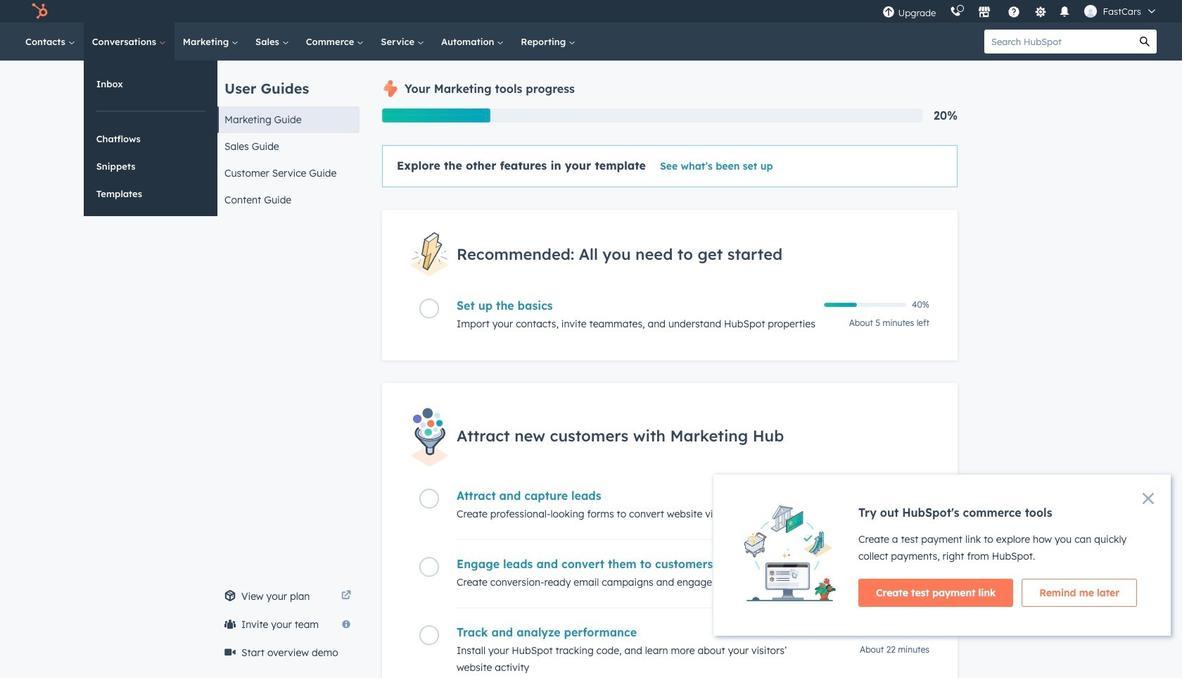 Task type: vqa. For each thing, say whether or not it's contained in the screenshot.
menu
yes



Task type: locate. For each thing, give the bounding box(es) containing it.
close image
[[1143, 493, 1155, 504]]

[object object] complete progress bar
[[824, 303, 857, 307]]

user guides element
[[216, 61, 360, 213]]

christina overa image
[[1085, 5, 1098, 18]]

menu
[[876, 0, 1166, 23]]

progress bar
[[382, 108, 490, 123]]

link opens in a new window image
[[341, 591, 351, 601]]



Task type: describe. For each thing, give the bounding box(es) containing it.
conversations menu
[[84, 61, 217, 216]]

link opens in a new window image
[[341, 588, 351, 605]]

Search HubSpot search field
[[985, 30, 1134, 54]]

marketplaces image
[[979, 6, 992, 19]]



